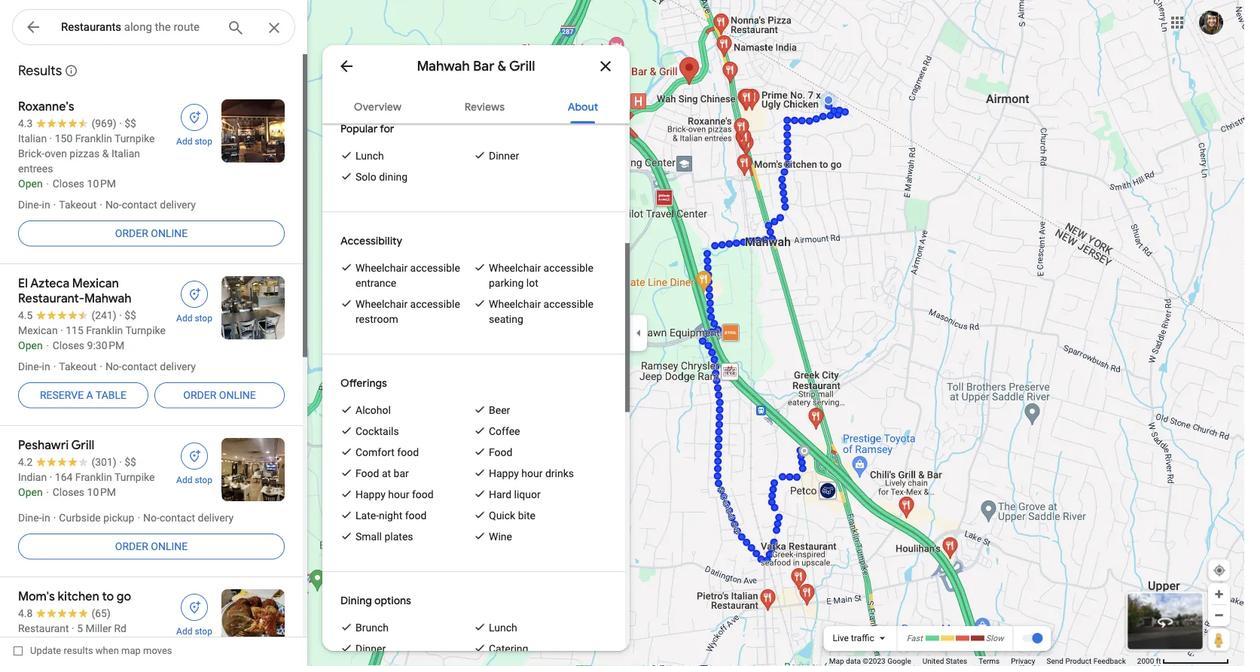 Task type: vqa. For each thing, say whether or not it's contained in the screenshot.
 icon
no



Task type: describe. For each thing, give the bounding box(es) containing it.
street view image
[[1157, 613, 1175, 632]]

wheelchair accessible seating
[[489, 298, 594, 326]]

google
[[888, 658, 912, 667]]

wheelchair for seating
[[489, 298, 541, 310]]

product
[[1066, 658, 1092, 667]]

wheelchair for entrance
[[356, 262, 408, 274]]

 button
[[12, 9, 54, 48]]

serves small plates element
[[356, 530, 413, 545]]

show street view coverage image
[[1209, 629, 1231, 652]]

zoom out image
[[1214, 610, 1225, 622]]

cocktails
[[356, 425, 399, 438]]

solo dining
[[356, 171, 408, 183]]

2000
[[1138, 658, 1155, 667]]

catering
[[489, 643, 529, 656]]

solo
[[356, 171, 377, 183]]

comfort
[[356, 447, 395, 459]]

parking
[[489, 277, 524, 289]]

liquor
[[514, 489, 541, 501]]

wheelchair for parking
[[489, 262, 541, 274]]

at
[[382, 468, 391, 480]]

update
[[30, 646, 61, 657]]

has wheelchair accessible entrance element
[[356, 261, 474, 291]]

food at bar
[[356, 468, 409, 480]]

stop for add stop image for 3rd add stop button from the bottom
[[195, 313, 212, 324]]

food for hour
[[412, 489, 434, 501]]

popular for
[[341, 122, 394, 136]]

1 add stop button from the top
[[167, 99, 222, 148]]

beer
[[489, 404, 510, 417]]

order online for 4th add stop button from the bottom of the results for restaurants feed
[[115, 227, 188, 240]]

quick
[[489, 510, 516, 522]]

Restaurants field
[[12, 9, 295, 46]]

order for third add stop button from the top
[[115, 541, 148, 553]]

lunch for serves lunch element at the left of the page
[[489, 622, 518, 635]]

options
[[375, 595, 411, 608]]

 Show traffic  checkbox
[[1022, 633, 1043, 645]]

has catering element
[[489, 642, 529, 657]]

brunch
[[356, 622, 389, 635]]

1 vertical spatial online
[[219, 389, 256, 402]]

small plates
[[356, 531, 413, 543]]

add for second add stop icon from the bottom of the results for restaurants feed
[[176, 136, 192, 147]]

serves wine element
[[489, 530, 512, 545]]

send product feedback
[[1047, 658, 1127, 667]]

results
[[18, 62, 62, 80]]

serves beer element
[[489, 403, 510, 418]]

happy hour food
[[356, 489, 434, 501]]

online for 4th add stop button from the bottom of the results for restaurants feed
[[151, 227, 188, 240]]

order online for third add stop button from the top
[[115, 541, 188, 553]]

wheelchair for restroom
[[356, 298, 408, 310]]

3 add stop button from the top
[[167, 439, 222, 487]]

bar
[[473, 58, 495, 75]]

fast
[[907, 634, 923, 644]]

stop for 1st add stop icon from the bottom of the results for restaurants feed
[[195, 627, 212, 638]]

map
[[121, 646, 141, 657]]

1 vertical spatial order online link
[[154, 378, 285, 414]]

add for 1st add stop icon from the bottom of the results for restaurants feed
[[176, 627, 192, 638]]

quick bite
[[489, 510, 536, 522]]

add stop image for third add stop button from the top
[[188, 450, 201, 463]]

wheelchair accessible restroom
[[356, 298, 460, 326]]

table
[[96, 389, 127, 402]]

for
[[380, 122, 394, 136]]

wheelchair accessible entrance
[[356, 262, 460, 289]]

alcohol
[[356, 404, 391, 417]]

dining
[[341, 595, 372, 608]]

reserve a table link
[[18, 378, 148, 414]]

results for restaurants feed
[[0, 53, 307, 667]]

bar
[[394, 468, 409, 480]]

results
[[64, 646, 93, 657]]

drinks
[[546, 468, 574, 480]]

overview button
[[342, 87, 414, 124]]


[[24, 16, 42, 38]]

grill
[[509, 58, 535, 75]]

2 add stop button from the top
[[167, 277, 222, 325]]

add for add stop image for 3rd add stop button from the bottom
[[176, 313, 192, 324]]

food for food at bar
[[356, 468, 379, 480]]

order for 4th add stop button from the bottom of the results for restaurants feed
[[115, 227, 148, 240]]

popular
[[341, 122, 378, 136]]

 search field
[[12, 9, 295, 48]]

seating
[[489, 313, 524, 326]]

serves coffee element
[[489, 424, 520, 439]]

lot
[[527, 277, 539, 289]]

entrance
[[356, 277, 397, 289]]

about button
[[556, 87, 611, 124]]

hour for food
[[388, 489, 410, 501]]

united states
[[923, 658, 968, 667]]

collapse side panel image
[[631, 325, 647, 342]]

send
[[1047, 658, 1064, 667]]

offerings
[[341, 377, 387, 390]]

Update results when map moves checkbox
[[14, 642, 172, 661]]

2000 ft
[[1138, 658, 1162, 667]]

night
[[379, 510, 403, 522]]

happy hour drinks
[[489, 468, 574, 480]]

dining
[[379, 171, 408, 183]]

accessible for wheelchair accessible entrance
[[410, 262, 460, 274]]

2 vertical spatial order online link
[[18, 529, 285, 565]]

2 add stop image from the top
[[188, 601, 201, 615]]

slow
[[986, 634, 1004, 644]]

reserve a table
[[40, 389, 127, 402]]

wine
[[489, 531, 512, 543]]

dinner for popular for dinner 'element'
[[489, 150, 519, 162]]

serves alcohol element
[[356, 403, 391, 418]]

restroom
[[356, 313, 398, 326]]

hard liquor
[[489, 489, 541, 501]]

states
[[946, 658, 968, 667]]

plates
[[385, 531, 413, 543]]

1 add stop image from the top
[[188, 111, 201, 124]]

live traffic option
[[833, 634, 875, 644]]



Task type: locate. For each thing, give the bounding box(es) containing it.
1 vertical spatial add stop image
[[188, 601, 201, 615]]

happy down serves food element at the left of page
[[489, 468, 519, 480]]

2 add stop from the top
[[176, 313, 212, 324]]

stop
[[195, 136, 212, 147], [195, 313, 212, 324], [195, 476, 212, 486], [195, 627, 212, 638]]

wheelchair up the parking
[[489, 262, 541, 274]]

1 vertical spatial happy
[[356, 489, 386, 501]]

stop for second add stop icon from the bottom of the results for restaurants feed
[[195, 136, 212, 147]]

1 vertical spatial add stop image
[[188, 450, 201, 463]]

live traffic
[[833, 634, 875, 644]]

google maps element
[[0, 0, 1246, 667]]

moves
[[143, 646, 172, 657]]

2 vertical spatial online
[[151, 541, 188, 553]]

food down 'serves coffee' element
[[489, 447, 513, 459]]

0 horizontal spatial hour
[[388, 489, 410, 501]]

food
[[397, 447, 419, 459], [412, 489, 434, 501], [405, 510, 427, 522]]

tab list inside google maps element
[[323, 87, 630, 124]]

hour
[[522, 468, 543, 480], [388, 489, 410, 501]]

footer
[[830, 657, 1138, 667]]

none field inside restaurants field
[[61, 18, 215, 36]]

late-
[[356, 510, 379, 522]]

united states button
[[923, 657, 968, 667]]

add stop image
[[188, 288, 201, 301], [188, 450, 201, 463]]

coffee
[[489, 425, 520, 438]]

0 vertical spatial order online
[[115, 227, 188, 240]]

hour inside serves happy hour drinks element
[[522, 468, 543, 480]]

accessible up has wheelchair accessible seating element
[[544, 262, 594, 274]]

1 vertical spatial food
[[412, 489, 434, 501]]

wheelchair
[[356, 262, 408, 274], [489, 262, 541, 274], [356, 298, 408, 310], [489, 298, 541, 310]]

2 add from the top
[[176, 313, 192, 324]]

0 vertical spatial hour
[[522, 468, 543, 480]]

add stop for add stop image related to third add stop button from the top
[[176, 476, 212, 486]]

0 vertical spatial lunch
[[356, 150, 384, 162]]

2 add stop image from the top
[[188, 450, 201, 463]]

accessible down the has wheelchair accessible entrance element
[[410, 298, 460, 310]]

None field
[[61, 18, 215, 36]]

mahwah bar & grill main content
[[323, 45, 630, 667]]

united
[[923, 658, 945, 667]]

happy up the late-
[[356, 489, 386, 501]]

privacy button
[[1012, 657, 1036, 667]]

good for solo dining element
[[356, 170, 408, 185]]

comfort food
[[356, 447, 419, 459]]

1 horizontal spatial hour
[[522, 468, 543, 480]]

4 stop from the top
[[195, 627, 212, 638]]

2 vertical spatial order online
[[115, 541, 188, 553]]

lunch
[[356, 150, 384, 162], [489, 622, 518, 635]]

show your location image
[[1213, 564, 1227, 578]]

0 vertical spatial food
[[489, 447, 513, 459]]

about
[[568, 100, 598, 114]]

serves lunch element
[[489, 621, 518, 636]]

mahwah
[[417, 58, 470, 75]]

online for third add stop button from the top
[[151, 541, 188, 553]]

0 horizontal spatial lunch
[[356, 150, 384, 162]]

2 vertical spatial order
[[115, 541, 148, 553]]

wheelchair up 'entrance'
[[356, 262, 408, 274]]

quick bite element
[[489, 509, 536, 524]]

0 vertical spatial happy
[[489, 468, 519, 480]]

learn more about legal disclosure regarding public reviews on google maps image
[[64, 64, 78, 78]]

tab list containing overview
[[323, 87, 630, 124]]

happy
[[489, 468, 519, 480], [356, 489, 386, 501]]

wheelchair up seating
[[489, 298, 541, 310]]

privacy
[[1012, 658, 1036, 667]]

1 horizontal spatial food
[[489, 447, 513, 459]]

order
[[115, 227, 148, 240], [183, 389, 217, 402], [115, 541, 148, 553]]

hour for drinks
[[522, 468, 543, 480]]

1 vertical spatial order online
[[183, 389, 256, 402]]

1 add from the top
[[176, 136, 192, 147]]

add stop for second add stop icon from the bottom of the results for restaurants feed
[[176, 136, 212, 147]]

3 add from the top
[[176, 476, 192, 486]]

2000 ft button
[[1138, 658, 1230, 667]]

send product feedback button
[[1047, 657, 1127, 667]]

4 add stop button from the top
[[167, 590, 222, 638]]

accessible down has wheelchair accessible parking lot element
[[544, 298, 594, 310]]

when
[[96, 646, 119, 657]]

serves food element
[[489, 445, 513, 460]]

add stop image for 3rd add stop button from the bottom
[[188, 288, 201, 301]]

serves food at bar element
[[356, 466, 409, 482]]

1 vertical spatial hour
[[388, 489, 410, 501]]

lunch for 'popular for lunch' element
[[356, 150, 384, 162]]

serves hard liquor element
[[489, 488, 541, 503]]

hour inside serves happy hour food element
[[388, 489, 410, 501]]

lunch up catering at bottom left
[[489, 622, 518, 635]]

0 vertical spatial add stop image
[[188, 111, 201, 124]]

0 vertical spatial order
[[115, 227, 148, 240]]

dining options
[[341, 595, 411, 608]]

accessible for wheelchair accessible parking lot
[[544, 262, 594, 274]]

reviews button
[[453, 87, 517, 124]]

a
[[86, 389, 93, 402]]

order online link
[[18, 216, 285, 252], [154, 378, 285, 414], [18, 529, 285, 565]]

1 horizontal spatial lunch
[[489, 622, 518, 635]]

1 horizontal spatial dinner
[[489, 150, 519, 162]]

food
[[489, 447, 513, 459], [356, 468, 379, 480]]

3 stop from the top
[[195, 476, 212, 486]]

food left the at
[[356, 468, 379, 480]]

2 vertical spatial food
[[405, 510, 427, 522]]

wheelchair accessible parking lot
[[489, 262, 594, 289]]

2 stop from the top
[[195, 313, 212, 324]]

has wheelchair accessible seating element
[[489, 297, 607, 327]]

0 vertical spatial dinner
[[489, 150, 519, 162]]

4 add stop from the top
[[176, 627, 212, 638]]

&
[[498, 58, 507, 75]]

accessible inside wheelchair accessible seating
[[544, 298, 594, 310]]

popular for lunch element
[[356, 148, 384, 164]]

1 vertical spatial dinner
[[356, 643, 386, 656]]

food for food
[[489, 447, 513, 459]]

small
[[356, 531, 382, 543]]

terms button
[[979, 657, 1000, 667]]

accessible for wheelchair accessible seating
[[544, 298, 594, 310]]

serves dinner element
[[356, 642, 386, 657]]

dinner down reviews
[[489, 150, 519, 162]]

online
[[151, 227, 188, 240], [219, 389, 256, 402], [151, 541, 188, 553]]

dinner
[[489, 150, 519, 162], [356, 643, 386, 656]]

1 vertical spatial food
[[356, 468, 379, 480]]

0 horizontal spatial food
[[356, 468, 379, 480]]

add stop image
[[188, 111, 201, 124], [188, 601, 201, 615]]

1 add stop image from the top
[[188, 288, 201, 301]]

data
[[846, 658, 861, 667]]

wheelchair inside wheelchair accessible seating
[[489, 298, 541, 310]]

hard
[[489, 489, 512, 501]]

0 horizontal spatial dinner
[[356, 643, 386, 656]]

late-night food
[[356, 510, 427, 522]]

accessible inside wheelchair accessible restroom
[[410, 298, 460, 310]]

wheelchair inside wheelchair accessible restroom
[[356, 298, 408, 310]]

serves brunch element
[[356, 621, 389, 636]]

0 vertical spatial online
[[151, 227, 188, 240]]

accessible up has wheelchair accessible restroom element
[[410, 262, 460, 274]]

accessible inside 'wheelchair accessible parking lot'
[[544, 262, 594, 274]]

traffic
[[851, 634, 875, 644]]

overview
[[354, 100, 402, 114]]

footer containing map data ©2023 google
[[830, 657, 1138, 667]]

tab list
[[323, 87, 630, 124]]

about mahwah bar & grill region
[[323, 106, 630, 667]]

accessible for wheelchair accessible restroom
[[410, 298, 460, 310]]

happy for happy hour food
[[356, 489, 386, 501]]

hour up liquor
[[522, 468, 543, 480]]

serves happy hour food element
[[356, 488, 434, 503]]

live
[[833, 634, 849, 644]]

wheelchair inside wheelchair accessible entrance
[[356, 262, 408, 274]]

happy for happy hour drinks
[[489, 468, 519, 480]]

add stop for add stop image for 3rd add stop button from the bottom
[[176, 313, 212, 324]]

reserve
[[40, 389, 84, 402]]

serves cocktails element
[[356, 424, 399, 439]]

add stop for 1st add stop icon from the bottom of the results for restaurants feed
[[176, 627, 212, 638]]

1 add stop from the top
[[176, 136, 212, 147]]

add
[[176, 136, 192, 147], [176, 313, 192, 324], [176, 476, 192, 486], [176, 627, 192, 638]]

add for add stop image related to third add stop button from the top
[[176, 476, 192, 486]]

has wheelchair accessible restroom element
[[356, 297, 474, 327]]

wheelchair inside 'wheelchair accessible parking lot'
[[489, 262, 541, 274]]

4 add from the top
[[176, 627, 192, 638]]

bite
[[518, 510, 536, 522]]

hour down bar
[[388, 489, 410, 501]]

wheelchair up the 'restroom'
[[356, 298, 408, 310]]

0 vertical spatial food
[[397, 447, 419, 459]]

food up bar
[[397, 447, 419, 459]]

1 stop from the top
[[195, 136, 212, 147]]

1 horizontal spatial happy
[[489, 468, 519, 480]]

0 vertical spatial order online link
[[18, 216, 285, 252]]

order online
[[115, 227, 188, 240], [183, 389, 256, 402], [115, 541, 188, 553]]

©2023
[[863, 658, 886, 667]]

add stop button
[[167, 99, 222, 148], [167, 277, 222, 325], [167, 439, 222, 487], [167, 590, 222, 638]]

1 vertical spatial order
[[183, 389, 217, 402]]

terms
[[979, 658, 1000, 667]]

popular for dinner element
[[489, 148, 519, 164]]

zoom in image
[[1214, 589, 1225, 601]]

dinner for serves dinner element
[[356, 643, 386, 656]]

0 horizontal spatial happy
[[356, 489, 386, 501]]

ft
[[1157, 658, 1162, 667]]

1 vertical spatial lunch
[[489, 622, 518, 635]]

stop for add stop image related to third add stop button from the top
[[195, 476, 212, 486]]

serves late-night food element
[[356, 509, 427, 524]]

serves happy hour drinks element
[[489, 466, 574, 482]]

serves comfort food element
[[356, 445, 419, 460]]

map
[[830, 658, 844, 667]]

lunch up solo
[[356, 150, 384, 162]]

map data ©2023 google
[[830, 658, 912, 667]]

google account: giulia masi  
(giulia.masi@adept.ai) image
[[1200, 11, 1224, 35]]

accessible
[[410, 262, 460, 274], [544, 262, 594, 274], [410, 298, 460, 310], [544, 298, 594, 310]]

food up late-night food
[[412, 489, 434, 501]]

footer inside google maps element
[[830, 657, 1138, 667]]

accessibility
[[341, 234, 403, 248]]

0 vertical spatial add stop image
[[188, 288, 201, 301]]

food for night
[[405, 510, 427, 522]]

accessible inside wheelchair accessible entrance
[[410, 262, 460, 274]]

reviews
[[465, 100, 505, 114]]

feedback
[[1094, 658, 1127, 667]]

mahwah bar & grill
[[417, 58, 535, 75]]

food right night
[[405, 510, 427, 522]]

3 add stop from the top
[[176, 476, 212, 486]]

has wheelchair accessible parking lot element
[[489, 261, 607, 291]]

dinner down serves brunch element
[[356, 643, 386, 656]]

update results when map moves
[[30, 646, 172, 657]]



